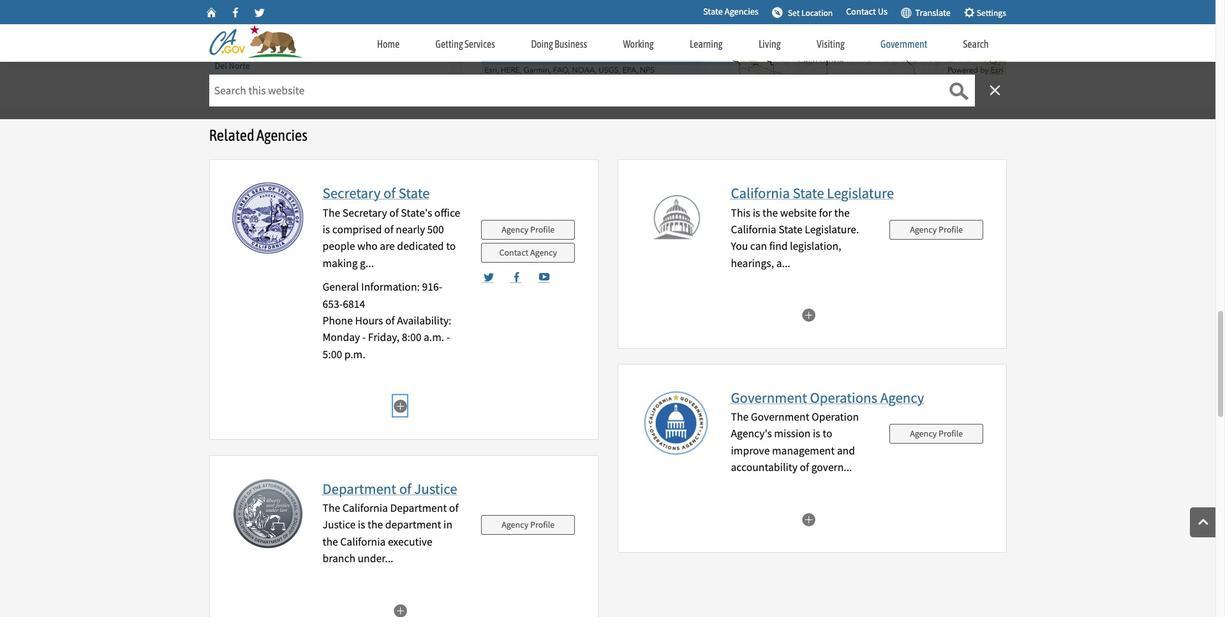 Task type: describe. For each thing, give the bounding box(es) containing it.
profile for agency
[[939, 428, 963, 440]]

set location button
[[768, 1, 837, 23]]

working
[[623, 38, 654, 50]]

comprised
[[332, 223, 382, 237]]

the california department of justice is the department in the california executive branch under...
[[323, 502, 459, 566]]

doing business link
[[513, 26, 605, 57]]

g...
[[360, 256, 374, 270]]

are
[[380, 239, 395, 254]]

california state legislature agency icon image
[[640, 183, 712, 254]]

in
[[444, 518, 452, 532]]

a.m.
[[424, 331, 444, 345]]

contact agency link
[[481, 243, 575, 263]]

6814
[[343, 297, 365, 311]]

secretary of state
[[323, 184, 430, 202]]

people
[[323, 239, 355, 254]]

of up department
[[399, 480, 411, 498]]

california state legislature
[[731, 184, 894, 202]]

friday,
[[368, 331, 400, 345]]

8:00
[[402, 331, 421, 345]]

state up learning link
[[703, 6, 723, 17]]

dedicated
[[397, 239, 444, 254]]

facebook information for secretary of state image
[[511, 271, 522, 282]]

california up this
[[731, 184, 790, 202]]

costa
[[242, 36, 263, 47]]

government for government operations agency
[[731, 388, 807, 407]]

compass image
[[772, 6, 783, 18]]

epa,
[[622, 66, 638, 74]]

settings
[[975, 8, 1006, 18]]

banner containing state agencies
[[0, 0, 1216, 119]]

hours
[[355, 314, 383, 328]]

the left website
[[763, 206, 778, 220]]

agency profile for department of justice
[[502, 519, 555, 531]]

search
[[963, 38, 989, 50]]

twitter information  for secretary of state image
[[483, 271, 494, 282]]

can
[[750, 239, 767, 254]]

norte
[[229, 60, 250, 72]]

state agencies
[[703, 6, 759, 17]]

0 vertical spatial secretary
[[323, 184, 381, 202]]

usgs,
[[599, 66, 620, 74]]

agency profile link for legislature
[[890, 220, 984, 240]]

esri
[[991, 66, 1003, 74]]

this
[[731, 206, 751, 220]]

legislature
[[827, 184, 894, 202]]

state agencies link
[[703, 5, 759, 19]]

executive
[[388, 535, 432, 549]]

living link
[[741, 26, 799, 57]]

state's
[[401, 206, 432, 220]]

is inside this is the website for the california state legislature. you can find legislation, hearings, a...
[[753, 206, 760, 220]]

colusa
[[215, 12, 240, 23]]

the secretary of state's office is comprised of nearly 500 people who are dedicated to making g...
[[323, 206, 460, 270]]

for
[[819, 206, 832, 220]]

esri link
[[991, 66, 1003, 74]]

p.m.
[[344, 348, 365, 362]]

getting
[[436, 38, 463, 50]]

website
[[780, 206, 817, 220]]

operation
[[812, 410, 859, 424]]

phone
[[323, 314, 353, 328]]

accountability
[[731, 461, 798, 475]]

set
[[788, 8, 800, 18]]

set location
[[788, 8, 833, 18]]

agency profile for secretary of state
[[502, 224, 555, 235]]

this is the website for the california state legislature. you can find legislation, hearings, a...
[[731, 206, 859, 270]]

here,
[[501, 66, 522, 74]]

agency profile link for agency
[[890, 424, 984, 444]]

916-
[[422, 280, 442, 294]]

translate
[[912, 7, 951, 18]]

agency's
[[731, 427, 772, 441]]

of up the secretary of state's office is comprised of nearly 500 people who are dedicated to making g...
[[383, 184, 396, 202]]

open and close toggle to expand or shrink agency card for government operations agency image
[[801, 509, 816, 530]]

powered by esri
[[948, 66, 1003, 74]]

department of justice agency icon image
[[232, 478, 303, 550]]

agency profile link for state
[[481, 220, 575, 240]]

esri,
[[484, 66, 499, 74]]

getting        services
[[436, 38, 495, 50]]

2 - from the left
[[446, 331, 450, 345]]

of inside the 916- 653-6814 phone hours of availability: monday - friday, 8:00 a.m. - 5:00 p.m.
[[385, 314, 395, 328]]

is for the government operation agency's mission is to improve management and accountability of govern...
[[813, 427, 820, 441]]

working link
[[605, 26, 672, 57]]

contra
[[215, 36, 240, 47]]

nearly
[[396, 223, 425, 237]]

contact us
[[846, 6, 888, 17]]

getting        services link
[[418, 26, 513, 57]]

653-
[[323, 297, 343, 311]]

contra costa link
[[213, 33, 449, 51]]

the for department of justice
[[323, 502, 340, 516]]

agency for department of justice
[[502, 519, 529, 531]]

translate link
[[900, 4, 951, 21]]

agencies for related agencies
[[256, 126, 308, 144]]

1 - from the left
[[362, 331, 366, 345]]

management
[[772, 444, 835, 458]]

home
[[377, 38, 400, 50]]

office
[[434, 206, 460, 220]]

del
[[215, 60, 227, 72]]

justice inside the california department of justice is the department in the california executive branch under...
[[323, 518, 356, 532]]

government operations agency
[[731, 388, 924, 407]]

agency profile for california state legislature
[[910, 224, 963, 235]]

department of justice link
[[323, 480, 457, 498]]

contact agency
[[499, 247, 557, 258]]

agency for california state legislature
[[910, 224, 937, 235]]

department inside the california department of justice is the department in the california executive branch under...
[[390, 502, 447, 516]]

government link
[[863, 26, 945, 57]]

living
[[759, 38, 781, 50]]



Task type: locate. For each thing, give the bounding box(es) containing it.
improve
[[731, 444, 770, 458]]

monday
[[323, 331, 360, 345]]

2 vertical spatial government
[[751, 410, 810, 424]]

department of justice
[[323, 480, 457, 498]]

open and close toggle to expand or shrink agency card for department of justice image
[[393, 600, 407, 618]]

agency profile link for justice
[[481, 516, 575, 535]]

to inside the government operation agency's mission is to improve management and accountability of govern...
[[823, 427, 832, 441]]

agency profile for government operations agency
[[910, 428, 963, 440]]

learning link
[[672, 26, 741, 57]]

del norte link
[[213, 58, 449, 75]]

to down the operation
[[823, 427, 832, 441]]

california down department of justice
[[343, 502, 388, 516]]

state inside this is the website for the california state legislature. you can find legislation, hearings, a...
[[779, 223, 803, 237]]

agencies left compass icon at the right
[[725, 6, 759, 17]]

availability:
[[397, 314, 451, 328]]

justice up in
[[414, 480, 457, 498]]

of inside the government operation agency's mission is to improve management and accountability of govern...
[[800, 461, 809, 475]]

of down management
[[800, 461, 809, 475]]

the up agency's
[[731, 410, 749, 424]]

- down hours
[[362, 331, 366, 345]]

0 horizontal spatial -
[[362, 331, 366, 345]]

is up the under...
[[358, 518, 365, 532]]

fao,
[[553, 66, 570, 74]]

0 vertical spatial to
[[446, 239, 456, 254]]

general information:
[[323, 280, 422, 294]]

open and close toggle to expand or shrink agency card for secretary of state image
[[393, 396, 407, 417]]

contact for contact us
[[846, 6, 876, 17]]

is for the california department of justice is the department in the california executive branch under...
[[358, 518, 365, 532]]

california state legislature link
[[731, 184, 894, 202]]

under...
[[358, 552, 393, 566]]

profile for justice
[[530, 519, 555, 531]]

of up 'are'
[[384, 223, 394, 237]]

916- 653-6814 phone hours of availability: monday - friday, 8:00 a.m. - 5:00 p.m.
[[323, 280, 451, 362]]

0 horizontal spatial agencies
[[256, 126, 308, 144]]

is up management
[[813, 427, 820, 441]]

banner
[[0, 0, 1216, 119]]

noaa,
[[572, 66, 597, 74]]

the
[[323, 206, 340, 220], [731, 410, 749, 424], [323, 502, 340, 516]]

government operations agency agency icon image
[[640, 387, 712, 458]]

you
[[731, 239, 748, 254]]

services
[[465, 38, 495, 50]]

hearings,
[[731, 256, 774, 270]]

the inside the secretary of state's office is comprised of nearly 500 people who are dedicated to making g...
[[323, 206, 340, 220]]

is inside the california department of justice is the department in the california executive branch under...
[[358, 518, 365, 532]]

-
[[362, 331, 366, 345], [446, 331, 450, 345]]

contact up 'facebook information for secretary of state' image
[[499, 247, 528, 258]]

garmin,
[[524, 66, 551, 74]]

gear image
[[964, 6, 975, 18]]

state up website
[[793, 184, 824, 202]]

1 vertical spatial government
[[731, 388, 807, 407]]

agency profile
[[502, 224, 555, 235], [910, 224, 963, 235], [910, 428, 963, 440], [502, 519, 555, 531]]

state up state's
[[399, 184, 430, 202]]

is right this
[[753, 206, 760, 220]]

secretary inside the secretary of state's office is comprised of nearly 500 people who are dedicated to making g...
[[343, 206, 387, 220]]

and
[[837, 444, 855, 458]]

contact for contact agency
[[499, 247, 528, 258]]

2 vertical spatial the
[[323, 502, 340, 516]]

youtube information for secretary of state image
[[539, 271, 550, 282]]

legislation,
[[790, 239, 841, 254]]

1 vertical spatial to
[[823, 427, 832, 441]]

is inside the government operation agency's mission is to improve management and accountability of govern...
[[813, 427, 820, 441]]

related agencies
[[209, 126, 308, 144]]

secretary
[[323, 184, 381, 202], [343, 206, 387, 220]]

the inside the california department of justice is the department in the california executive branch under...
[[323, 502, 340, 516]]

find
[[769, 239, 788, 254]]

government inside the government operation agency's mission is to improve management and accountability of govern...
[[751, 410, 810, 424]]

us
[[878, 6, 888, 17]]

1 vertical spatial contact
[[499, 247, 528, 258]]

general
[[323, 280, 359, 294]]

1 horizontal spatial contact
[[846, 6, 876, 17]]

doing
[[531, 38, 553, 50]]

government down globe image
[[881, 38, 927, 50]]

1 horizontal spatial justice
[[414, 480, 457, 498]]

justice
[[414, 480, 457, 498], [323, 518, 356, 532]]

1 horizontal spatial agencies
[[725, 6, 759, 17]]

is for the secretary of state's office is comprised of nearly 500 people who are dedicated to making g...
[[323, 223, 330, 237]]

of left state's
[[389, 206, 399, 220]]

secretary of state link
[[323, 184, 430, 202]]

government
[[881, 38, 927, 50], [731, 388, 807, 407], [751, 410, 810, 424]]

the up the under...
[[368, 518, 383, 532]]

home link
[[359, 26, 418, 57]]

branch
[[323, 552, 355, 566]]

california inside this is the website for the california state legislature. you can find legislation, hearings, a...
[[731, 223, 776, 237]]

1 vertical spatial secretary
[[343, 206, 387, 220]]

1 vertical spatial the
[[731, 410, 749, 424]]

the right for
[[834, 206, 850, 220]]

contra costa
[[215, 36, 263, 47]]

of
[[383, 184, 396, 202], [389, 206, 399, 220], [384, 223, 394, 237], [385, 314, 395, 328], [800, 461, 809, 475], [399, 480, 411, 498], [449, 502, 459, 516]]

0 horizontal spatial to
[[446, 239, 456, 254]]

search button
[[945, 26, 1007, 59]]

to inside the secretary of state's office is comprised of nearly 500 people who are dedicated to making g...
[[446, 239, 456, 254]]

is inside the secretary of state's office is comprised of nearly 500 people who are dedicated to making g...
[[323, 223, 330, 237]]

california up the under...
[[340, 535, 386, 549]]

5:00
[[323, 348, 342, 362]]

state down website
[[779, 223, 803, 237]]

government operations agency link
[[731, 388, 924, 407]]

0 vertical spatial the
[[323, 206, 340, 220]]

the inside the government operation agency's mission is to improve management and accountability of govern...
[[731, 410, 749, 424]]

doing business
[[531, 38, 587, 50]]

of up friday,
[[385, 314, 395, 328]]

a...
[[776, 256, 790, 270]]

esri, here, garmin, fao, noaa, usgs, epa, nps
[[484, 66, 655, 74]]

Search this website text field
[[209, 75, 975, 107]]

contact
[[846, 6, 876, 17], [499, 247, 528, 258]]

- right a.m.
[[446, 331, 450, 345]]

settings button
[[960, 1, 1010, 23]]

nps
[[640, 66, 655, 74]]

ca.gov logo image
[[209, 25, 309, 60]]

the up comprised
[[323, 206, 340, 220]]

1 vertical spatial department
[[390, 502, 447, 516]]

the up branch
[[323, 535, 338, 549]]

esri, here, garmin, fao, noaa, usgs, epa, nps button
[[481, 65, 945, 75]]

1 vertical spatial justice
[[323, 518, 356, 532]]

contact left us
[[846, 6, 876, 17]]

agencies for state agencies
[[725, 6, 759, 17]]

0 vertical spatial department
[[323, 480, 396, 498]]

secretary of state agency icon image
[[232, 183, 303, 254]]

0 horizontal spatial justice
[[323, 518, 356, 532]]

making
[[323, 256, 358, 270]]

profile
[[530, 224, 555, 235], [939, 224, 963, 235], [939, 428, 963, 440], [530, 519, 555, 531]]

government up agency's
[[731, 388, 807, 407]]

open and close toggle to expand or shrink agency card for california state legislature image
[[801, 305, 816, 326]]

del norte
[[215, 60, 250, 72]]

0 vertical spatial justice
[[414, 480, 457, 498]]

department up the california department of justice is the department in the california executive branch under...
[[323, 480, 396, 498]]

of up in
[[449, 502, 459, 516]]

profile for legislature
[[939, 224, 963, 235]]

1 vertical spatial agencies
[[256, 126, 308, 144]]

government for government
[[881, 38, 927, 50]]

the for government operations agency
[[731, 410, 749, 424]]

of inside the california department of justice is the department in the california executive branch under...
[[449, 502, 459, 516]]

0 vertical spatial government
[[881, 38, 927, 50]]

california
[[731, 184, 790, 202], [731, 223, 776, 237], [343, 502, 388, 516], [340, 535, 386, 549]]

agency for government operations agency
[[910, 428, 937, 440]]

legislature.
[[805, 223, 859, 237]]

1 horizontal spatial -
[[446, 331, 450, 345]]

related
[[209, 126, 254, 144]]

is up people
[[323, 223, 330, 237]]

learning
[[690, 38, 723, 50]]

1 horizontal spatial to
[[823, 427, 832, 441]]

0 vertical spatial agencies
[[725, 6, 759, 17]]

government up mission
[[751, 410, 810, 424]]

to right dedicated on the top of the page
[[446, 239, 456, 254]]

operations
[[810, 388, 878, 407]]

mission
[[774, 427, 811, 441]]

agencies inside banner
[[725, 6, 759, 17]]

justice up branch
[[323, 518, 356, 532]]

information:
[[361, 280, 420, 294]]

agencies right related
[[256, 126, 308, 144]]

0 vertical spatial contact
[[846, 6, 876, 17]]

globe image
[[900, 6, 912, 18]]

agency for secretary of state
[[502, 224, 529, 235]]

by
[[980, 66, 989, 74]]

visiting link
[[799, 26, 863, 57]]

profile for state
[[530, 224, 555, 235]]

department up department
[[390, 502, 447, 516]]

agencies
[[725, 6, 759, 17], [256, 126, 308, 144]]

business
[[555, 38, 587, 50]]

is
[[753, 206, 760, 220], [323, 223, 330, 237], [813, 427, 820, 441], [358, 518, 365, 532]]

the up branch
[[323, 502, 340, 516]]

department
[[385, 518, 441, 532]]

0 horizontal spatial contact
[[499, 247, 528, 258]]

visiting
[[817, 38, 845, 50]]

california up can
[[731, 223, 776, 237]]



Task type: vqa. For each thing, say whether or not it's contained in the screenshot.
second - from right
yes



